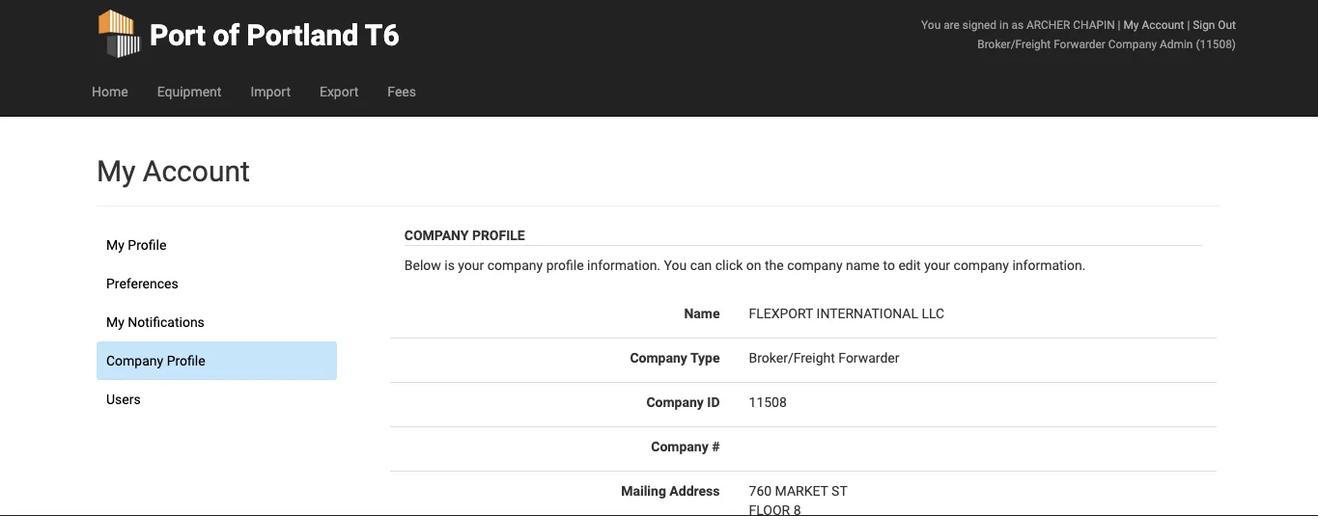 Task type: vqa. For each thing, say whether or not it's contained in the screenshot.
'below.'
no



Task type: locate. For each thing, give the bounding box(es) containing it.
(11508)
[[1196, 37, 1236, 51]]

forwarder
[[1054, 37, 1106, 51], [839, 350, 900, 366]]

broker/freight down as
[[978, 37, 1051, 51]]

account up admin
[[1142, 18, 1185, 31]]

2 | from the left
[[1187, 18, 1190, 31]]

2 information. from the left
[[1013, 257, 1086, 273]]

forwarder inside you are signed in as archer chapin | my account | sign out broker/freight forwarder company admin (11508)
[[1054, 37, 1106, 51]]

company down my account link
[[1109, 37, 1157, 51]]

mailing address
[[621, 483, 720, 499]]

flexport
[[749, 306, 813, 322]]

company right edit
[[954, 257, 1009, 273]]

company left #
[[651, 439, 709, 455]]

760 market st
[[749, 483, 848, 499]]

760
[[749, 483, 772, 499]]

the
[[765, 257, 784, 273]]

name
[[684, 306, 720, 322]]

0 horizontal spatial company
[[488, 257, 543, 273]]

my for my profile
[[106, 237, 124, 253]]

1 horizontal spatial you
[[921, 18, 941, 31]]

my right chapin
[[1124, 18, 1139, 31]]

|
[[1118, 18, 1121, 31], [1187, 18, 1190, 31]]

you are signed in as archer chapin | my account | sign out broker/freight forwarder company admin (11508)
[[921, 18, 1236, 51]]

export
[[320, 84, 359, 99]]

0 vertical spatial company profile
[[404, 227, 525, 243]]

forwarder down chapin
[[1054, 37, 1106, 51]]

broker/freight
[[978, 37, 1051, 51], [749, 350, 835, 366]]

company left type on the bottom right
[[630, 350, 688, 366]]

account down equipment popup button
[[143, 154, 250, 188]]

1 horizontal spatial |
[[1187, 18, 1190, 31]]

t6
[[365, 18, 399, 52]]

signed
[[963, 18, 997, 31]]

your
[[458, 257, 484, 273], [924, 257, 950, 273]]

your right edit
[[924, 257, 950, 273]]

below
[[404, 257, 441, 273]]

1 horizontal spatial broker/freight
[[978, 37, 1051, 51]]

home button
[[77, 68, 143, 116]]

0 horizontal spatial your
[[458, 257, 484, 273]]

| left the sign on the right top
[[1187, 18, 1190, 31]]

account
[[1142, 18, 1185, 31], [143, 154, 250, 188]]

portland
[[247, 18, 359, 52]]

0 vertical spatial you
[[921, 18, 941, 31]]

1 horizontal spatial company profile
[[404, 227, 525, 243]]

profile
[[546, 257, 584, 273]]

edit
[[899, 257, 921, 273]]

2 company from the left
[[787, 257, 843, 273]]

1 horizontal spatial your
[[924, 257, 950, 273]]

1 vertical spatial account
[[143, 154, 250, 188]]

home
[[92, 84, 128, 99]]

my inside you are signed in as archer chapin | my account | sign out broker/freight forwarder company admin (11508)
[[1124, 18, 1139, 31]]

forwarder down international
[[839, 350, 900, 366]]

company
[[488, 257, 543, 273], [787, 257, 843, 273], [954, 257, 1009, 273]]

your right is
[[458, 257, 484, 273]]

information.
[[587, 257, 661, 273], [1013, 257, 1086, 273]]

fees button
[[373, 68, 431, 116]]

chapin
[[1073, 18, 1115, 31]]

company profile up is
[[404, 227, 525, 243]]

archer
[[1027, 18, 1070, 31]]

1 horizontal spatial information.
[[1013, 257, 1086, 273]]

can
[[690, 257, 712, 273]]

| right chapin
[[1118, 18, 1121, 31]]

broker/freight inside you are signed in as archer chapin | my account | sign out broker/freight forwarder company admin (11508)
[[978, 37, 1051, 51]]

port
[[150, 18, 206, 52]]

my up my profile
[[97, 154, 136, 188]]

my up "preferences"
[[106, 237, 124, 253]]

profile
[[472, 227, 525, 243], [128, 237, 166, 253], [167, 353, 205, 369]]

my account
[[97, 154, 250, 188]]

1 horizontal spatial company
[[787, 257, 843, 273]]

you left can
[[664, 257, 687, 273]]

company right the in the right of the page
[[787, 257, 843, 273]]

notifications
[[128, 314, 205, 330]]

company
[[1109, 37, 1157, 51], [404, 227, 469, 243], [630, 350, 688, 366], [106, 353, 163, 369], [647, 395, 704, 410], [651, 439, 709, 455]]

0 horizontal spatial information.
[[587, 257, 661, 273]]

address
[[670, 483, 720, 499]]

of
[[213, 18, 240, 52]]

company id
[[647, 395, 720, 410]]

flexport international llc
[[749, 306, 945, 322]]

sign out link
[[1193, 18, 1236, 31]]

my
[[1124, 18, 1139, 31], [97, 154, 136, 188], [106, 237, 124, 253], [106, 314, 124, 330]]

0 horizontal spatial you
[[664, 257, 687, 273]]

0 vertical spatial broker/freight
[[978, 37, 1051, 51]]

company #
[[651, 439, 720, 455]]

0 horizontal spatial forwarder
[[839, 350, 900, 366]]

1 vertical spatial you
[[664, 257, 687, 273]]

1 horizontal spatial forwarder
[[1054, 37, 1106, 51]]

equipment button
[[143, 68, 236, 116]]

0 horizontal spatial broker/freight
[[749, 350, 835, 366]]

to
[[883, 257, 895, 273]]

you
[[921, 18, 941, 31], [664, 257, 687, 273]]

port of portland t6 link
[[97, 0, 399, 68]]

market
[[775, 483, 828, 499]]

broker/freight down flexport on the right bottom
[[749, 350, 835, 366]]

0 vertical spatial account
[[1142, 18, 1185, 31]]

1 vertical spatial company profile
[[106, 353, 205, 369]]

company profile down the my notifications
[[106, 353, 205, 369]]

company left profile
[[488, 257, 543, 273]]

0 horizontal spatial |
[[1118, 18, 1121, 31]]

you left are
[[921, 18, 941, 31]]

company profile
[[404, 227, 525, 243], [106, 353, 205, 369]]

0 vertical spatial forwarder
[[1054, 37, 1106, 51]]

1 | from the left
[[1118, 18, 1121, 31]]

my down "preferences"
[[106, 314, 124, 330]]

admin
[[1160, 37, 1193, 51]]

2 horizontal spatial company
[[954, 257, 1009, 273]]

click
[[715, 257, 743, 273]]

1 horizontal spatial account
[[1142, 18, 1185, 31]]



Task type: describe. For each thing, give the bounding box(es) containing it.
are
[[944, 18, 960, 31]]

preferences
[[106, 276, 178, 292]]

account inside you are signed in as archer chapin | my account | sign out broker/freight forwarder company admin (11508)
[[1142, 18, 1185, 31]]

company inside you are signed in as archer chapin | my account | sign out broker/freight forwarder company admin (11508)
[[1109, 37, 1157, 51]]

international
[[817, 306, 919, 322]]

users
[[106, 392, 141, 408]]

1 vertical spatial forwarder
[[839, 350, 900, 366]]

0 horizontal spatial account
[[143, 154, 250, 188]]

1 your from the left
[[458, 257, 484, 273]]

1 company from the left
[[488, 257, 543, 273]]

2 your from the left
[[924, 257, 950, 273]]

fees
[[388, 84, 416, 99]]

company left id at bottom
[[647, 395, 704, 410]]

import button
[[236, 68, 305, 116]]

my profile
[[106, 237, 166, 253]]

profile for below is your company profile information. you can click on the company name to edit your company information.
[[472, 227, 525, 243]]

#
[[712, 439, 720, 455]]

company up the users
[[106, 353, 163, 369]]

in
[[1000, 18, 1009, 31]]

below is your company profile information. you can click on the company name to edit your company information.
[[404, 257, 1086, 273]]

is
[[445, 257, 455, 273]]

broker/freight forwarder
[[749, 350, 900, 366]]

my for my notifications
[[106, 314, 124, 330]]

import
[[251, 84, 291, 99]]

name
[[846, 257, 880, 273]]

my account link
[[1124, 18, 1185, 31]]

port of portland t6
[[150, 18, 399, 52]]

as
[[1012, 18, 1024, 31]]

equipment
[[157, 84, 222, 99]]

3 company from the left
[[954, 257, 1009, 273]]

you inside you are signed in as archer chapin | my account | sign out broker/freight forwarder company admin (11508)
[[921, 18, 941, 31]]

st
[[832, 483, 848, 499]]

export button
[[305, 68, 373, 116]]

profile for preferences
[[128, 237, 166, 253]]

type
[[690, 350, 720, 366]]

1 vertical spatial broker/freight
[[749, 350, 835, 366]]

id
[[707, 395, 720, 410]]

11508
[[749, 395, 787, 410]]

company up is
[[404, 227, 469, 243]]

0 horizontal spatial company profile
[[106, 353, 205, 369]]

my notifications
[[106, 314, 205, 330]]

company type
[[630, 350, 720, 366]]

on
[[746, 257, 762, 273]]

out
[[1218, 18, 1236, 31]]

sign
[[1193, 18, 1215, 31]]

1 information. from the left
[[587, 257, 661, 273]]

my for my account
[[97, 154, 136, 188]]

llc
[[922, 306, 945, 322]]

mailing
[[621, 483, 666, 499]]



